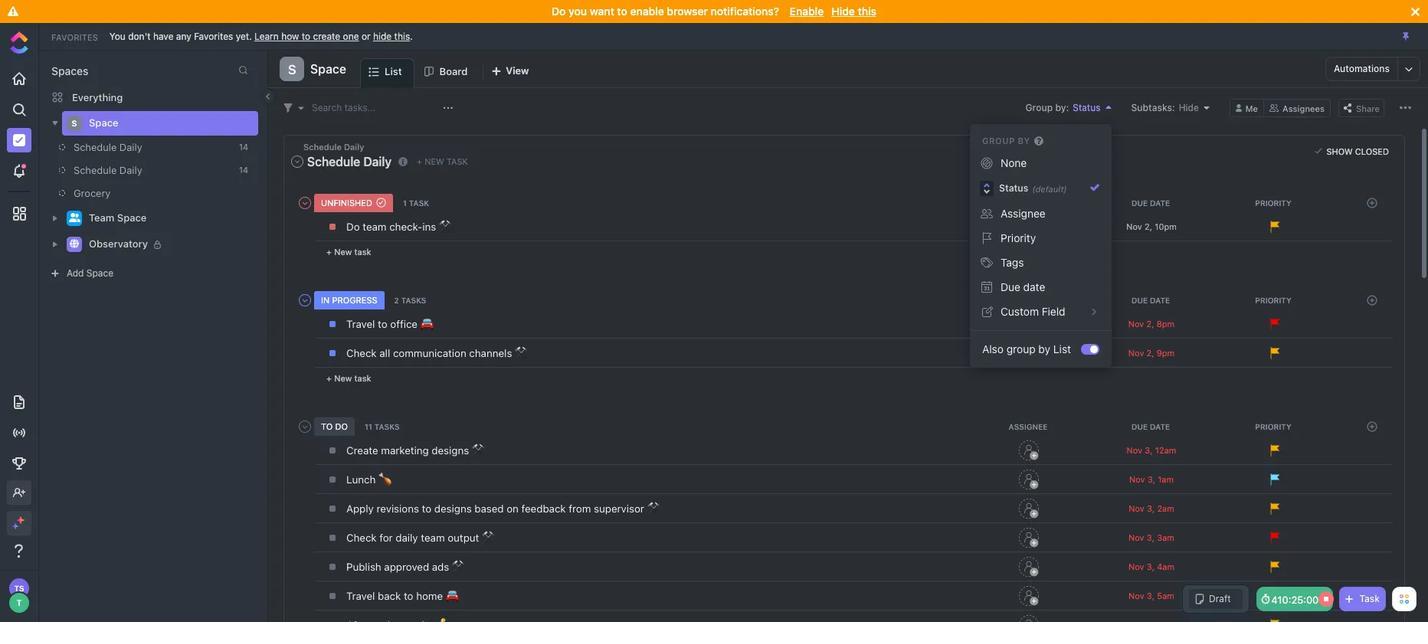 Task type: locate. For each thing, give the bounding box(es) containing it.
favorites right the any
[[194, 30, 233, 42]]

home
[[416, 590, 443, 602]]

🚘 right office
[[421, 318, 434, 330]]

do
[[552, 5, 566, 18], [346, 221, 360, 233]]

travel
[[346, 318, 375, 330], [346, 590, 375, 602]]

priority button
[[977, 226, 1106, 251]]

1 horizontal spatial team
[[421, 532, 445, 544]]

1 vertical spatial designs
[[434, 503, 472, 515]]

0 vertical spatial check
[[346, 347, 377, 359]]

automations
[[1334, 63, 1390, 74]]

0 vertical spatial list
[[385, 65, 402, 77]]

observatory link
[[89, 232, 248, 257]]

⚒️
[[439, 221, 452, 233], [515, 347, 528, 359], [472, 444, 485, 457], [647, 503, 660, 515], [482, 532, 495, 544], [452, 561, 465, 573]]

check left all
[[346, 347, 377, 359]]

office
[[390, 318, 418, 330]]

14
[[239, 142, 248, 152], [239, 165, 248, 175]]

⚒️ right ads
[[452, 561, 465, 573]]

favorites up spaces
[[51, 32, 98, 42]]

1 vertical spatial status
[[999, 182, 1029, 194]]

⚒️ right channels
[[515, 347, 528, 359]]

1 vertical spatial this
[[394, 30, 410, 42]]

on
[[507, 503, 519, 515]]

1 schedule daily link from the top
[[59, 136, 233, 159]]

2 travel from the top
[[346, 590, 375, 602]]

also
[[983, 343, 1004, 356]]

list down field
[[1054, 343, 1072, 356]]

assignees button
[[1265, 98, 1331, 117]]

team
[[363, 221, 387, 233], [421, 532, 445, 544]]

1 vertical spatial do
[[346, 221, 360, 233]]

0 vertical spatial do
[[552, 5, 566, 18]]

new down "do team check-ins ⚒️"
[[334, 247, 352, 257]]

group up none
[[983, 136, 1016, 146]]

space
[[310, 62, 346, 76], [89, 117, 118, 129], [117, 212, 147, 224], [86, 268, 113, 279]]

tags button
[[977, 251, 1106, 275]]

hide this link
[[373, 30, 410, 42]]

team
[[89, 212, 114, 224]]

0 horizontal spatial by
[[1018, 136, 1031, 146]]

do left check-
[[346, 221, 360, 233]]

everything link
[[39, 85, 268, 110]]

do left you
[[552, 5, 566, 18]]

1 horizontal spatial group
[[1026, 102, 1053, 113]]

lunch 🍗 link
[[343, 467, 964, 493]]

group by: status
[[1026, 102, 1101, 113]]

group for group by: status
[[1026, 102, 1053, 113]]

1 vertical spatial travel
[[346, 590, 375, 602]]

one
[[343, 30, 359, 42]]

status right the by:
[[1073, 102, 1101, 113]]

task
[[447, 157, 468, 167], [354, 247, 371, 257], [354, 373, 371, 383]]

+ new task
[[417, 157, 468, 167], [327, 247, 371, 257], [327, 373, 371, 383]]

space down create
[[310, 62, 346, 76]]

schedule daily
[[74, 141, 142, 153], [304, 142, 364, 152], [74, 164, 142, 176]]

travel left office
[[346, 318, 375, 330]]

2 check from the top
[[346, 532, 377, 544]]

this
[[858, 5, 877, 18], [394, 30, 410, 42]]

⚒️ inside check all communication channels ⚒️ link
[[515, 347, 528, 359]]

check left for
[[346, 532, 377, 544]]

do for do team check-ins ⚒️
[[346, 221, 360, 233]]

1 horizontal spatial by
[[1039, 343, 1051, 356]]

0 horizontal spatial this
[[394, 30, 410, 42]]

to right "how" on the left top
[[302, 30, 311, 42]]

1 vertical spatial list
[[1054, 343, 1072, 356]]

⚒️ inside do team check-ins ⚒️ link
[[439, 221, 452, 233]]

group
[[1007, 343, 1036, 356]]

task right list info icon
[[447, 157, 468, 167]]

publish approved ads ⚒️
[[346, 561, 465, 573]]

1 vertical spatial 🚘
[[446, 590, 459, 602]]

board link
[[440, 58, 474, 87]]

custom field
[[1001, 305, 1066, 318]]

⚒️ right output
[[482, 532, 495, 544]]

1 vertical spatial 14
[[239, 165, 248, 175]]

⚒️ inside 'publish approved ads ⚒️' link
[[452, 561, 465, 573]]

publish approved ads ⚒️ link
[[343, 554, 964, 580]]

travel for travel to office 🚘
[[346, 318, 375, 330]]

team space
[[89, 212, 147, 224]]

schedule daily link up grocery link
[[59, 136, 233, 159]]

1 vertical spatial by
[[1039, 343, 1051, 356]]

team left check-
[[363, 221, 387, 233]]

to left office
[[378, 318, 388, 330]]

new right list info icon
[[425, 157, 444, 167]]

0 vertical spatial + new task
[[417, 157, 468, 167]]

create
[[313, 30, 340, 42]]

apply revisions to designs based on feedback from supervisor ⚒️
[[346, 503, 660, 515]]

group left the by:
[[1026, 102, 1053, 113]]

feedback
[[522, 503, 566, 515]]

status down none
[[999, 182, 1029, 194]]

enable
[[630, 5, 664, 18]]

0 horizontal spatial group
[[983, 136, 1016, 146]]

hide
[[832, 5, 855, 18]]

group
[[1026, 102, 1053, 113], [983, 136, 1016, 146]]

closed
[[1356, 146, 1390, 156]]

+ new task right list info icon
[[417, 157, 468, 167]]

⚒️ up check for daily team output ⚒️ 'link'
[[647, 503, 660, 515]]

0 vertical spatial status
[[1073, 102, 1101, 113]]

list down the hide this link
[[385, 65, 402, 77]]

team right daily
[[421, 532, 445, 544]]

1 vertical spatial new
[[334, 247, 352, 257]]

you don't have any favorites yet. learn how to create one or hide this .
[[109, 30, 413, 42]]

1 vertical spatial task
[[354, 247, 371, 257]]

do for do you want to enable browser notifications? enable hide this
[[552, 5, 566, 18]]

none button
[[977, 151, 1106, 176]]

ins
[[423, 221, 436, 233]]

2 vertical spatial new
[[334, 373, 352, 383]]

space link
[[89, 111, 248, 136]]

1 horizontal spatial list
[[1054, 343, 1072, 356]]

assignees
[[1283, 103, 1325, 113]]

1 check from the top
[[346, 347, 377, 359]]

1 travel from the top
[[346, 318, 375, 330]]

check for daily team output ⚒️
[[346, 532, 495, 544]]

spaces
[[51, 64, 89, 77]]

1 vertical spatial team
[[421, 532, 445, 544]]

check
[[346, 347, 377, 359], [346, 532, 377, 544]]

none
[[1001, 156, 1027, 169]]

1 horizontal spatial this
[[858, 5, 877, 18]]

⚒️ up based
[[472, 444, 485, 457]]

daily down space link
[[119, 141, 142, 153]]

.
[[410, 30, 413, 42]]

by right group in the right bottom of the page
[[1039, 343, 1051, 356]]

+ new task down travel to office 🚘
[[327, 373, 371, 383]]

🚘
[[421, 318, 434, 330], [446, 590, 459, 602]]

designs
[[432, 444, 469, 457], [434, 503, 472, 515]]

⚒️ inside apply revisions to designs based on feedback from supervisor ⚒️ link
[[647, 503, 660, 515]]

check inside 'link'
[[346, 532, 377, 544]]

0 vertical spatial travel
[[346, 318, 375, 330]]

task down travel to office 🚘
[[354, 373, 371, 383]]

to right the back
[[404, 590, 414, 602]]

0 vertical spatial 14
[[239, 142, 248, 152]]

0 vertical spatial group
[[1026, 102, 1053, 113]]

daily down "tasks..."
[[344, 142, 364, 152]]

task down "do team check-ins ⚒️"
[[354, 247, 371, 257]]

space right add
[[86, 268, 113, 279]]

status
[[1073, 102, 1101, 113], [999, 182, 1029, 194]]

+ new task down "do team check-ins ⚒️"
[[327, 247, 371, 257]]

designs right marketing
[[432, 444, 469, 457]]

schedule daily link
[[59, 136, 233, 159], [59, 159, 233, 182]]

designs up output
[[434, 503, 472, 515]]

show
[[1327, 146, 1353, 156]]

travel left the back
[[346, 590, 375, 602]]

tags
[[1001, 256, 1024, 269]]

daily
[[119, 141, 142, 153], [344, 142, 364, 152], [119, 164, 142, 176]]

enable
[[790, 5, 824, 18]]

have
[[153, 30, 174, 42]]

1 vertical spatial group
[[983, 136, 1016, 146]]

for
[[380, 532, 393, 544]]

schedule
[[74, 141, 117, 153], [304, 142, 342, 152], [74, 164, 117, 176]]

by up none
[[1018, 136, 1031, 146]]

0 vertical spatial task
[[447, 157, 468, 167]]

1 horizontal spatial 🚘
[[446, 590, 459, 602]]

0 vertical spatial team
[[363, 221, 387, 233]]

show closed
[[1327, 146, 1390, 156]]

schedule daily link down space link
[[59, 159, 233, 182]]

to right revisions
[[422, 503, 432, 515]]

0 horizontal spatial status
[[999, 182, 1029, 194]]

new down travel to office 🚘
[[334, 373, 352, 383]]

don't
[[128, 30, 151, 42]]

apply revisions to designs based on feedback from supervisor ⚒️ link
[[343, 496, 964, 522]]

🚘 right home
[[446, 590, 459, 602]]

1 vertical spatial + new task
[[327, 247, 371, 257]]

supervisor
[[594, 503, 645, 515]]

0 horizontal spatial 🚘
[[421, 318, 434, 330]]

⚒️ right 'ins'
[[439, 221, 452, 233]]

list inside also group by list button
[[1054, 343, 1072, 356]]

everything
[[72, 91, 123, 103]]

tasks...
[[345, 102, 376, 113]]

task
[[1360, 593, 1380, 605]]

1 horizontal spatial do
[[552, 5, 566, 18]]

or
[[362, 30, 371, 42]]

space down the everything
[[89, 117, 118, 129]]

based
[[475, 503, 504, 515]]

daily up grocery link
[[119, 164, 142, 176]]

1 vertical spatial check
[[346, 532, 377, 544]]

0 horizontal spatial do
[[346, 221, 360, 233]]

new
[[425, 157, 444, 167], [334, 247, 352, 257], [334, 373, 352, 383]]



Task type: describe. For each thing, give the bounding box(es) containing it.
check-
[[390, 221, 423, 233]]

approved
[[384, 561, 429, 573]]

by:
[[1056, 102, 1069, 113]]

to right want
[[617, 5, 628, 18]]

grocery link
[[59, 182, 233, 205]]

all
[[380, 347, 390, 359]]

daily for 1st schedule daily link from the bottom of the page
[[119, 164, 142, 176]]

assignee
[[1001, 207, 1046, 220]]

browser
[[667, 5, 708, 18]]

0 horizontal spatial team
[[363, 221, 387, 233]]

lunch
[[346, 473, 376, 486]]

custom
[[1001, 305, 1039, 318]]

lunch 🍗
[[346, 473, 392, 486]]

(default)
[[1033, 184, 1067, 194]]

board
[[440, 65, 468, 77]]

⚒️ inside create marketing designs ⚒️ link
[[472, 444, 485, 457]]

daily for 1st schedule daily link
[[119, 141, 142, 153]]

show closed button
[[1312, 143, 1393, 159]]

0 vertical spatial by
[[1018, 136, 1031, 146]]

you
[[569, 5, 587, 18]]

create marketing designs ⚒️ link
[[343, 437, 964, 464]]

do team check-ins ⚒️ link
[[343, 214, 964, 240]]

travel back to home 🚘 link
[[343, 583, 964, 609]]

user group image
[[69, 213, 80, 223]]

check for check all communication channels ⚒️
[[346, 347, 377, 359]]

0 vertical spatial 🚘
[[421, 318, 434, 330]]

1 horizontal spatial favorites
[[194, 30, 233, 42]]

share
[[1357, 103, 1380, 113]]

team inside 'link'
[[421, 532, 445, 544]]

do you want to enable browser notifications? enable hide this
[[552, 5, 877, 18]]

2 vertical spatial task
[[354, 373, 371, 383]]

me button
[[1230, 98, 1265, 117]]

apply
[[346, 503, 374, 515]]

team space link
[[89, 206, 248, 231]]

from
[[569, 503, 591, 515]]

hide
[[373, 30, 392, 42]]

observatory
[[89, 238, 148, 250]]

0 horizontal spatial favorites
[[51, 32, 98, 42]]

by inside button
[[1039, 343, 1051, 356]]

learn how to create one link
[[255, 30, 359, 42]]

search tasks...
[[312, 102, 376, 113]]

check all communication channels ⚒️
[[346, 347, 528, 359]]

0 horizontal spatial list
[[385, 65, 402, 77]]

ads
[[432, 561, 449, 573]]

410:25:00
[[1272, 594, 1319, 606]]

date
[[1024, 280, 1046, 294]]

1 horizontal spatial status
[[1073, 102, 1101, 113]]

due date button
[[977, 275, 1106, 300]]

1 vertical spatial +
[[327, 247, 332, 257]]

space inside button
[[310, 62, 346, 76]]

group for group by
[[983, 136, 1016, 146]]

assignee button
[[977, 202, 1106, 226]]

2 vertical spatial + new task
[[327, 373, 371, 383]]

⚒️ inside check for daily team output ⚒️ 'link'
[[482, 532, 495, 544]]

custom field button
[[977, 300, 1106, 324]]

yet.
[[236, 30, 252, 42]]

back
[[378, 590, 401, 602]]

add space
[[67, 268, 113, 279]]

check for check for daily team output ⚒️
[[346, 532, 377, 544]]

channels
[[469, 347, 512, 359]]

me
[[1246, 103, 1259, 113]]

2 14 from the top
[[239, 165, 248, 175]]

list link
[[385, 59, 408, 87]]

status (default)
[[999, 182, 1067, 194]]

group by
[[983, 136, 1031, 146]]

Search tasks... text field
[[312, 97, 439, 118]]

do team check-ins ⚒️
[[346, 221, 452, 233]]

🍗
[[379, 473, 392, 486]]

2 schedule daily link from the top
[[59, 159, 233, 182]]

create
[[346, 444, 378, 457]]

want
[[590, 5, 615, 18]]

travel back to home 🚘
[[346, 590, 459, 602]]

how
[[281, 30, 299, 42]]

notifications?
[[711, 5, 780, 18]]

automations button
[[1327, 57, 1398, 80]]

create marketing designs ⚒️
[[346, 444, 485, 457]]

1 14 from the top
[[239, 142, 248, 152]]

grocery
[[74, 187, 111, 199]]

check for daily team output ⚒️ link
[[343, 525, 964, 551]]

due
[[1001, 280, 1021, 294]]

0 vertical spatial designs
[[432, 444, 469, 457]]

0 vertical spatial new
[[425, 157, 444, 167]]

share button
[[1339, 98, 1385, 117]]

daily
[[396, 532, 418, 544]]

list info image
[[399, 157, 408, 166]]

space button
[[304, 52, 346, 86]]

space down grocery link
[[117, 212, 147, 224]]

2 vertical spatial +
[[327, 373, 332, 383]]

check all communication channels ⚒️ link
[[343, 340, 964, 366]]

travel for travel back to home 🚘
[[346, 590, 375, 602]]

also group by list
[[983, 343, 1072, 356]]

0 vertical spatial +
[[417, 157, 422, 167]]

any
[[176, 30, 191, 42]]

globe image
[[70, 239, 79, 249]]

communication
[[393, 347, 467, 359]]

search
[[312, 102, 342, 113]]

0 vertical spatial this
[[858, 5, 877, 18]]

publish
[[346, 561, 382, 573]]

priority
[[1001, 231, 1036, 244]]

learn
[[255, 30, 279, 42]]

add
[[67, 268, 84, 279]]

also group by list button
[[977, 337, 1082, 362]]



Task type: vqa. For each thing, say whether or not it's contained in the screenshot.
top many
no



